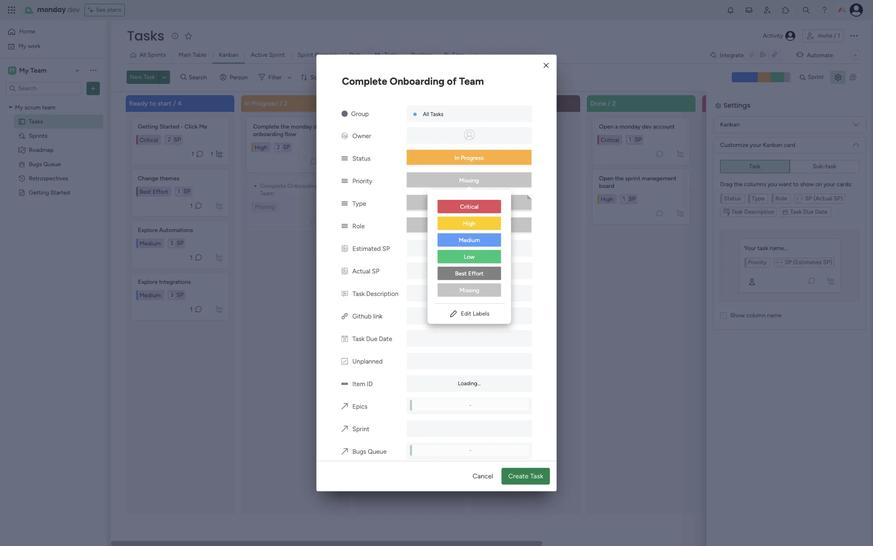 Task type: vqa. For each thing, say whether or not it's contained in the screenshot.
Task button
no



Task type: locate. For each thing, give the bounding box(es) containing it.
team up "search in workspace" field
[[30, 66, 47, 74]]

2 open from the top
[[599, 175, 614, 182]]

2 v2 status image from the top
[[342, 200, 348, 208]]

sprint inside complete onboarding of team dialog
[[353, 426, 370, 433]]

my work button
[[5, 40, 90, 53]]

v2 board relation small image down v2 board relation small icon
[[342, 448, 348, 456]]

row group
[[124, 95, 874, 542]]

by epic button
[[438, 48, 470, 62]]

1 vertical spatial show
[[800, 199, 814, 206]]

customize
[[721, 141, 749, 149], [720, 159, 748, 167]]

1 vertical spatial getting
[[29, 189, 49, 196]]

2 sp down the getting started - click me on the left top
[[168, 136, 181, 143]]

1 vertical spatial name...
[[770, 263, 788, 270]]

show column name for sp
[[731, 312, 782, 319]]

1 horizontal spatial bugs queue
[[353, 448, 387, 456]]

v2 board relation small image left epics
[[342, 403, 348, 411]]

sp
[[174, 136, 181, 143], [635, 136, 642, 143], [283, 144, 290, 151], [184, 188, 191, 195], [806, 195, 813, 202], [629, 195, 636, 203], [805, 213, 812, 220], [177, 240, 184, 247], [383, 245, 390, 253], [785, 259, 792, 266], [372, 268, 380, 275], [177, 292, 184, 299]]

1 horizontal spatial team
[[459, 75, 484, 87]]

started down retrospectives
[[50, 189, 70, 196]]

team right the of
[[459, 75, 484, 87]]

1
[[838, 32, 841, 39], [629, 136, 632, 143], [192, 150, 194, 158], [211, 150, 213, 158], [178, 188, 180, 195], [623, 195, 626, 203], [190, 202, 193, 209], [190, 254, 193, 261], [190, 306, 193, 313]]

1 inside button
[[838, 32, 841, 39]]

cancel
[[473, 473, 494, 481]]

dev inside complete the monday dev onboarding flow
[[314, 123, 323, 130]]

1 vertical spatial progress
[[461, 155, 484, 162]]

v2 board relation small image
[[342, 403, 348, 411], [342, 448, 348, 456]]

invite
[[818, 32, 833, 39]]

to
[[150, 99, 156, 107], [794, 181, 799, 188], [793, 199, 799, 206]]

1 vertical spatial date
[[815, 226, 828, 233]]

0 vertical spatial due
[[804, 208, 814, 215]]

all sprints
[[140, 51, 166, 59]]

priority
[[353, 178, 373, 185]]

1 horizontal spatial 0
[[529, 99, 533, 107]]

2 down arrow down icon
[[284, 99, 288, 107]]

task description for (estimated sp)
[[732, 226, 775, 233]]

critical
[[140, 136, 158, 143], [601, 136, 620, 143], [460, 203, 479, 211]]

daily button
[[344, 48, 369, 62]]

public board image
[[18, 118, 26, 126]]

open inside open the sprint management board
[[599, 175, 614, 182]]

onboarding
[[253, 131, 283, 138]]

team inside complete onboarding of team dialog
[[459, 75, 484, 87]]

0 horizontal spatial started
[[50, 189, 70, 196]]

0 vertical spatial sprints
[[148, 51, 166, 59]]

missing
[[460, 177, 479, 184], [255, 203, 275, 210], [460, 287, 480, 294]]

1 sp down open a monday dev account
[[629, 136, 642, 143]]

critical down the getting started - click me on the left top
[[140, 136, 158, 143]]

monday inside complete the monday dev onboarding flow
[[291, 123, 312, 130]]

date
[[816, 208, 828, 215], [815, 226, 828, 233], [379, 336, 392, 343]]

1 vertical spatial best
[[455, 270, 467, 277]]

complete
[[342, 75, 388, 87], [253, 123, 279, 130]]

medium for automations
[[140, 240, 161, 247]]

activity
[[763, 32, 784, 39]]

show for (estimated sp)
[[730, 330, 745, 337]]

effort
[[153, 188, 168, 195], [469, 270, 484, 277]]

1 your task name... from the top
[[745, 245, 788, 252]]

1 vertical spatial drag
[[720, 199, 733, 206]]

1 vertical spatial all
[[423, 111, 429, 117]]

high inside option
[[463, 220, 476, 227]]

0 up all tasks
[[421, 99, 425, 107]]

monday right a
[[620, 123, 641, 130]]

settings for (estimated sp)
[[724, 113, 751, 123]]

/ down filter
[[280, 99, 282, 107]]

2 sub- from the top
[[813, 181, 826, 188]]

all sprints button
[[127, 48, 172, 62]]

0 horizontal spatial getting
[[29, 189, 49, 196]]

list box containing complete the monday dev onboarding flow
[[246, 113, 345, 232]]

show column name for (estimated sp)
[[730, 330, 782, 337]]

2 right done
[[613, 99, 616, 107]]

monday for done
[[620, 123, 641, 130]]

name for sp
[[768, 312, 782, 319]]

open up board
[[599, 175, 614, 182]]

0 horizontal spatial queue
[[43, 161, 61, 168]]

medium inside medium option
[[459, 237, 480, 244]]

customize for (estimated sp)
[[720, 159, 748, 167]]

drag for (estimated sp)
[[720, 199, 733, 206]]

complete for complete the monday dev onboarding flow
[[253, 123, 279, 130]]

0 vertical spatial settings
[[724, 101, 751, 110]]

1 vertical spatial customize
[[720, 159, 748, 167]]

0 vertical spatial show
[[731, 312, 745, 319]]

1 sub-task from the top
[[813, 163, 837, 170]]

1 (estimated from the top
[[794, 259, 822, 266]]

0 vertical spatial high
[[255, 144, 267, 151]]

Tasks field
[[125, 26, 166, 45]]

1 sp down open the sprint management board
[[623, 195, 636, 203]]

my right caret down image
[[15, 104, 23, 111]]

description inside complete onboarding of team dialog
[[366, 290, 399, 298]]

sprint down automate
[[808, 74, 824, 81]]

1 vertical spatial sp (actual sp)
[[805, 213, 843, 220]]

2 vertical spatial -
[[470, 448, 472, 454]]

list box for ready to start
[[131, 113, 229, 321]]

medium up low option
[[459, 237, 480, 244]]

1 vertical spatial name
[[767, 330, 782, 337]]

open left a
[[599, 123, 614, 130]]

/ right invite
[[834, 32, 837, 39]]

0 horizontal spatial best
[[140, 188, 151, 195]]

3 v2 status image from the top
[[342, 223, 348, 230]]

main
[[179, 51, 191, 59]]

date for (estimated sp)
[[815, 226, 828, 233]]

edit labels button
[[435, 308, 505, 321]]

1 vertical spatial (estimated
[[793, 277, 822, 284]]

getting started - click me
[[138, 123, 207, 130]]

0 vertical spatial all
[[140, 51, 146, 59]]

1 vertical spatial in
[[455, 155, 460, 162]]

0 horizontal spatial effort
[[153, 188, 168, 195]]

1 vertical spatial columns
[[744, 199, 766, 206]]

workspace image
[[8, 66, 16, 75]]

0 horizontal spatial 2 sp
[[168, 136, 181, 143]]

by epic
[[444, 51, 464, 59]]

- down loading...
[[470, 402, 472, 409]]

best down change
[[140, 188, 151, 195]]

description for sp
[[745, 208, 775, 215]]

medium
[[459, 237, 480, 244], [140, 240, 161, 247], [140, 292, 161, 299]]

1 0 from the left
[[421, 99, 425, 107]]

1 vertical spatial (actual
[[814, 213, 833, 220]]

dev for in progress / 2
[[314, 123, 323, 130]]

2 vertical spatial description
[[366, 290, 399, 298]]

effort down change themes
[[153, 188, 168, 195]]

plans
[[107, 6, 121, 13]]

all
[[140, 51, 146, 59], [423, 111, 429, 117]]

task
[[144, 74, 155, 81], [732, 208, 743, 215], [791, 208, 802, 215], [732, 226, 743, 233], [790, 226, 802, 233], [353, 290, 365, 298], [353, 336, 365, 343], [531, 473, 544, 481]]

0 vertical spatial want
[[779, 181, 792, 188]]

2 sp down flow at the left top of page
[[277, 144, 290, 151]]

started left click
[[160, 123, 179, 130]]

actual sp
[[353, 268, 380, 275]]

customize for sp
[[721, 141, 749, 149]]

0 vertical spatial (actual
[[814, 195, 833, 202]]

inbox image
[[745, 6, 754, 14]]

0 horizontal spatial bugs
[[29, 161, 42, 168]]

scrum
[[25, 104, 41, 111]]

0 vertical spatial bugs queue
[[29, 161, 61, 168]]

progress inside complete onboarding of team dialog
[[461, 155, 484, 162]]

1 horizontal spatial progress
[[461, 155, 484, 162]]

pending deploy / 0
[[475, 99, 533, 107]]

drag
[[721, 181, 733, 188], [720, 199, 733, 206]]

columns
[[745, 181, 767, 188], [744, 199, 766, 206]]

list box for in progress
[[246, 113, 345, 232]]

columns for sp
[[745, 181, 767, 188]]

2 vertical spatial task due date
[[353, 336, 392, 343]]

1 vertical spatial high
[[601, 196, 614, 203]]

queue inside complete onboarding of team dialog
[[368, 448, 387, 456]]

task inside new task button
[[144, 74, 155, 81]]

sprint planning button
[[291, 48, 344, 62]]

my for my team
[[19, 66, 29, 74]]

2 your task name... from the top
[[744, 263, 788, 270]]

best effort up missing "option"
[[455, 270, 484, 277]]

2 vertical spatial task description
[[353, 290, 399, 298]]

sub- for sp
[[813, 163, 826, 170]]

complete inside dialog
[[342, 75, 388, 87]]

2 vertical spatial high
[[463, 220, 476, 227]]

status
[[353, 155, 371, 163]]

- for bugs queue
[[470, 448, 472, 454]]

kanban button
[[213, 48, 245, 62]]

1 sub- from the top
[[813, 163, 826, 170]]

create task button
[[502, 469, 550, 485]]

kanban inside button
[[219, 51, 238, 59]]

list box
[[0, 99, 107, 313], [131, 113, 229, 321], [246, 113, 345, 232], [592, 113, 691, 225], [428, 193, 511, 304]]

1 vertical spatial show
[[730, 330, 745, 337]]

main content containing settings
[[111, 91, 874, 547]]

show column name
[[731, 312, 782, 319], [730, 330, 782, 337]]

1 open from the top
[[599, 123, 614, 130]]

column for sp
[[747, 312, 766, 319]]

row group containing ready to start
[[124, 95, 874, 542]]

1 horizontal spatial getting
[[138, 123, 158, 130]]

0 vertical spatial you
[[768, 181, 778, 188]]

1 vertical spatial customize your kanban card
[[720, 159, 795, 167]]

-
[[181, 123, 183, 130], [470, 402, 472, 409], [470, 448, 472, 454]]

v2 status image
[[342, 178, 348, 185]]

0 vertical spatial your
[[745, 245, 757, 252]]

critical option
[[438, 200, 501, 214]]

medium down explore integrations at the bottom left of the page
[[140, 292, 161, 299]]

1 vertical spatial sub-task
[[813, 181, 837, 188]]

0 vertical spatial drag the columns you want to show on your cards:
[[721, 181, 853, 188]]

my left work
[[18, 42, 26, 50]]

integrate
[[720, 52, 744, 59]]

1 vertical spatial drag the columns you want to show on your cards:
[[720, 199, 853, 206]]

(estimated down sp (estimated sp)
[[793, 277, 822, 284]]

v2 checkbox image
[[342, 358, 348, 366]]

1 vertical spatial your
[[744, 263, 756, 270]]

high
[[255, 144, 267, 151], [601, 196, 614, 203], [463, 220, 476, 227]]

sprint right v2 board relation small icon
[[353, 426, 370, 433]]

v2 status image left type
[[342, 200, 348, 208]]

0 vertical spatial queue
[[43, 161, 61, 168]]

progress
[[252, 99, 278, 107], [461, 155, 484, 162]]

0 vertical spatial on
[[816, 181, 823, 188]]

high up medium option on the right top
[[463, 220, 476, 227]]

0 vertical spatial 2 sp
[[168, 136, 181, 143]]

- left click
[[181, 123, 183, 130]]

tasks down onboarding
[[431, 111, 444, 117]]

angle down image
[[162, 74, 167, 81]]

list box containing critical
[[428, 193, 511, 304]]

task description
[[732, 208, 775, 215], [732, 226, 775, 233], [353, 290, 399, 298]]

1 your from the top
[[745, 245, 757, 252]]

tasks up all sprints button
[[127, 26, 164, 45]]

0 vertical spatial (estimated
[[794, 259, 822, 266]]

sprints down tasks field in the top left of the page
[[148, 51, 166, 59]]

open
[[599, 123, 614, 130], [599, 175, 614, 182]]

1 horizontal spatial queue
[[368, 448, 387, 456]]

2 v2 board relation small image from the top
[[342, 448, 348, 456]]

high down onboarding
[[255, 144, 267, 151]]

monday up flow at the left top of page
[[291, 123, 312, 130]]

complete inside complete the monday dev onboarding flow
[[253, 123, 279, 130]]

critical inside option
[[460, 203, 479, 211]]

show
[[731, 312, 745, 319], [730, 330, 745, 337]]

1 horizontal spatial critical
[[460, 203, 479, 211]]

0 vertical spatial effort
[[153, 188, 168, 195]]

1 vertical spatial on
[[816, 199, 822, 206]]

sub-task for (estimated sp)
[[813, 181, 837, 188]]

0 vertical spatial bugs
[[29, 161, 42, 168]]

effort inside the best effort option
[[469, 270, 484, 277]]

sort button
[[297, 71, 327, 84]]

1 vertical spatial card
[[784, 159, 795, 167]]

1 vertical spatial v2 status image
[[342, 200, 348, 208]]

0 vertical spatial to
[[150, 99, 156, 107]]

complete up waiting
[[342, 75, 388, 87]]

add view image
[[475, 52, 479, 58]]

1 vertical spatial sub-
[[813, 181, 826, 188]]

task due date inside complete onboarding of team dialog
[[353, 336, 392, 343]]

0 vertical spatial progress
[[252, 99, 278, 107]]

my right workspace image
[[19, 66, 29, 74]]

github
[[353, 313, 372, 321]]

best up missing "option"
[[455, 270, 467, 277]]

all for all tasks
[[423, 111, 429, 117]]

1 vertical spatial v2 board relation small image
[[342, 448, 348, 456]]

ready to start / 4
[[129, 99, 182, 107]]

epic
[[453, 51, 464, 59]]

0 horizontal spatial 0
[[421, 99, 425, 107]]

1 vertical spatial cards:
[[837, 199, 853, 206]]

2 0 from the left
[[529, 99, 533, 107]]

1 horizontal spatial dev
[[314, 123, 323, 130]]

active sprint button
[[245, 48, 291, 62]]

effort up missing "option"
[[469, 270, 484, 277]]

date for sp
[[816, 208, 828, 215]]

0 vertical spatial v2 board relation small image
[[342, 403, 348, 411]]

0 vertical spatial started
[[160, 123, 179, 130]]

close image
[[544, 62, 549, 69]]

list box containing getting started - click me
[[131, 113, 229, 321]]

0 vertical spatial sub-task
[[813, 163, 837, 170]]

1 vertical spatial task due date
[[790, 226, 828, 233]]

monday up home button
[[37, 5, 66, 15]]

my inside workspace selection "element"
[[19, 66, 29, 74]]

done / 2
[[591, 99, 616, 107]]

tasks left backlog
[[385, 51, 399, 59]]

description
[[745, 208, 775, 215], [744, 226, 775, 233], [366, 290, 399, 298]]

1 vertical spatial started
[[50, 189, 70, 196]]

v2 status image left status
[[342, 155, 348, 163]]

dapulse integrations image
[[711, 52, 717, 58]]

task due date for (estimated sp)
[[790, 226, 828, 233]]

0 vertical spatial complete
[[342, 75, 388, 87]]

explore left 'integrations'
[[138, 279, 158, 286]]

drag for sp
[[721, 181, 733, 188]]

team
[[42, 104, 55, 111]]

/
[[834, 32, 837, 39], [173, 99, 176, 107], [280, 99, 282, 107], [417, 99, 419, 107], [524, 99, 527, 107], [608, 99, 611, 107]]

1 sp down themes
[[178, 188, 191, 195]]

getting for getting started
[[29, 189, 49, 196]]

all inside button
[[140, 51, 146, 59]]

0 vertical spatial -
[[181, 123, 183, 130]]

0 vertical spatial missing
[[460, 177, 479, 184]]

all down tasks field in the top left of the page
[[140, 51, 146, 59]]

my tasks
[[375, 51, 399, 59]]

your task name...
[[745, 245, 788, 252], [744, 263, 788, 270]]

v2 status image
[[342, 155, 348, 163], [342, 200, 348, 208], [342, 223, 348, 230]]

- up the cancel button
[[470, 448, 472, 454]]

dev for done / 2
[[643, 123, 652, 130]]

1 v2 board relation small image from the top
[[342, 403, 348, 411]]

2 vertical spatial to
[[793, 199, 799, 206]]

0 vertical spatial customize
[[721, 141, 749, 149]]

open a monday dev account
[[599, 123, 675, 130]]

0 vertical spatial column
[[747, 312, 766, 319]]

getting right public board icon
[[29, 189, 49, 196]]

low
[[464, 254, 475, 261]]

my right daily
[[375, 51, 383, 59]]

2 explore from the top
[[138, 279, 158, 286]]

getting
[[138, 123, 158, 130], [29, 189, 49, 196]]

high for onboarding
[[255, 144, 267, 151]]

0 vertical spatial drag
[[721, 181, 733, 188]]

(estimated
[[794, 259, 822, 266], [793, 277, 822, 284]]

in inside dialog
[[455, 155, 460, 162]]

automations
[[159, 227, 193, 234]]

0 horizontal spatial high
[[255, 144, 267, 151]]

backlog
[[411, 51, 432, 59]]

1 v2 status image from the top
[[342, 155, 348, 163]]

complete up onboarding
[[253, 123, 279, 130]]

2 sub-task button from the top
[[790, 178, 860, 191]]

explore
[[138, 227, 158, 234], [138, 279, 158, 286]]

1 explore from the top
[[138, 227, 158, 234]]

add to favorites image
[[184, 32, 193, 40]]

task description inside complete onboarding of team dialog
[[353, 290, 399, 298]]

all down onboarding
[[423, 111, 429, 117]]

invite members image
[[764, 6, 772, 14]]

critical down a
[[601, 136, 620, 143]]

filter
[[269, 74, 282, 81]]

(estimated up (estimated sp)
[[794, 259, 822, 266]]

cards: for sp
[[837, 181, 853, 188]]

progress for in progress
[[461, 155, 484, 162]]

0 vertical spatial your task name...
[[745, 245, 788, 252]]

medium option
[[438, 234, 501, 247]]

main content
[[111, 91, 874, 547]]

critical for /
[[601, 136, 620, 143]]

2 your from the top
[[744, 263, 756, 270]]

0 vertical spatial show
[[801, 181, 815, 188]]

unplanned
[[353, 358, 383, 366]]

v2 pulse id image
[[342, 381, 348, 388]]

1 sub-task button from the top
[[790, 160, 860, 173]]

name for (estimated sp)
[[767, 330, 782, 337]]

0 vertical spatial best
[[140, 188, 151, 195]]

high down board
[[601, 196, 614, 203]]

group
[[351, 110, 369, 118]]

tasks inside button
[[385, 51, 399, 59]]

1 vertical spatial -
[[470, 402, 472, 409]]

2 sub-task from the top
[[813, 181, 837, 188]]

v2 status image left role
[[342, 223, 348, 230]]

0 vertical spatial sub-
[[813, 163, 826, 170]]

sprints up roadmap
[[29, 132, 47, 139]]

your for (estimated sp)
[[744, 263, 756, 270]]

task due date
[[791, 208, 828, 215], [790, 226, 828, 233], [353, 336, 392, 343]]

0 vertical spatial 1 sp
[[629, 136, 642, 143]]

getting started
[[29, 189, 70, 196]]

1 horizontal spatial best effort
[[455, 270, 484, 277]]

public board image
[[18, 189, 26, 197]]

0 vertical spatial sp (actual sp)
[[806, 195, 843, 202]]

your task name... for (estimated sp)
[[744, 263, 788, 270]]

type
[[353, 200, 366, 208]]

list box containing open a monday dev account
[[592, 113, 691, 225]]

monday
[[37, 5, 66, 15], [291, 123, 312, 130], [620, 123, 641, 130]]

open for open a monday dev account
[[599, 123, 614, 130]]

- inside main content
[[181, 123, 183, 130]]

0 vertical spatial v2 status image
[[342, 155, 348, 163]]

sub-task button for sp
[[790, 160, 860, 173]]

all inside complete onboarding of team dialog
[[423, 111, 429, 117]]

1 vertical spatial bugs
[[353, 448, 367, 456]]

1 vertical spatial show column name
[[730, 330, 782, 337]]

cards:
[[837, 181, 853, 188], [837, 199, 853, 206]]

0 horizontal spatial team
[[30, 66, 47, 74]]

want for sp
[[779, 181, 792, 188]]

1 vertical spatial your task name...
[[744, 263, 788, 270]]

critical up high option
[[460, 203, 479, 211]]

medium down explore automations
[[140, 240, 161, 247]]

best effort down change themes
[[140, 188, 168, 195]]

explore left automations
[[138, 227, 158, 234]]

search everything image
[[803, 6, 811, 14]]

getting down the ready to start / 4
[[138, 123, 158, 130]]

0 vertical spatial getting
[[138, 123, 158, 130]]

columns for (estimated sp)
[[744, 199, 766, 206]]

explore integrations
[[138, 279, 191, 286]]

collapse board header image
[[852, 52, 859, 59]]

open for open the sprint management board
[[599, 175, 614, 182]]

0 horizontal spatial best effort
[[140, 188, 168, 195]]

integrations
[[159, 279, 191, 286]]

change
[[138, 175, 158, 182]]

task
[[826, 163, 837, 170], [826, 181, 837, 188], [758, 245, 769, 252], [758, 263, 769, 270]]

kanban
[[219, 51, 238, 59], [721, 121, 740, 128], [720, 139, 740, 146], [763, 141, 783, 149], [763, 159, 782, 167]]

1 vertical spatial explore
[[138, 279, 158, 286]]

0 right deploy
[[529, 99, 533, 107]]

new
[[130, 74, 142, 81]]

apps image
[[782, 6, 790, 14]]

item
[[353, 381, 365, 388]]

the inside open the sprint management board
[[615, 175, 624, 182]]

0 horizontal spatial complete
[[253, 123, 279, 130]]

option
[[0, 100, 107, 102]]

show
[[801, 181, 815, 188], [800, 199, 814, 206]]

all for all sprints
[[140, 51, 146, 59]]

show for sp
[[801, 181, 815, 188]]



Task type: describe. For each thing, give the bounding box(es) containing it.
for
[[385, 99, 393, 107]]

best effort inside option
[[455, 270, 484, 277]]

1 sp for done / 2
[[623, 195, 636, 203]]

to for sp
[[794, 181, 799, 188]]

by
[[444, 51, 451, 59]]

table
[[193, 51, 206, 59]]

customize your kanban card for (estimated sp)
[[720, 159, 795, 167]]

explore automations
[[138, 227, 193, 234]]

m
[[10, 67, 15, 74]]

sprint left planning
[[298, 51, 314, 59]]

medium for integrations
[[140, 292, 161, 299]]

sprint planning
[[298, 51, 337, 59]]

workspace selection element
[[8, 65, 48, 75]]

a
[[615, 123, 618, 130]]

active sprint
[[251, 51, 285, 59]]

board
[[599, 182, 615, 190]]

sp (actual sp) for (estimated sp)
[[805, 213, 843, 220]]

task due date for sp
[[791, 208, 828, 215]]

in progress / 2
[[245, 99, 288, 107]]

all tasks
[[423, 111, 444, 117]]

drag the columns you want to show on your cards: for sp
[[721, 181, 853, 188]]

list box containing my scrum team
[[0, 99, 107, 313]]

/ left 4
[[173, 99, 176, 107]]

see plans
[[96, 6, 121, 13]]

sub- for (estimated sp)
[[813, 181, 826, 188]]

monday dev
[[37, 5, 80, 15]]

high for board
[[601, 196, 614, 203]]

card for (estimated sp)
[[784, 159, 795, 167]]

onboarding
[[390, 75, 445, 87]]

see plans button
[[85, 4, 125, 16]]

4
[[178, 99, 182, 107]]

waiting for review / 0
[[360, 99, 425, 107]]

pending
[[475, 99, 500, 107]]

v2 sun image
[[342, 110, 348, 118]]

(actual for (estimated sp)
[[814, 213, 833, 220]]

card for sp
[[784, 141, 796, 149]]

dapulse numbers column image
[[342, 268, 348, 275]]

name... for sp
[[770, 245, 788, 252]]

5
[[170, 240, 174, 247]]

link
[[373, 313, 383, 321]]

edit
[[461, 311, 472, 318]]

review
[[395, 99, 415, 107]]

person button
[[216, 71, 253, 84]]

show for (estimated sp)
[[800, 199, 814, 206]]

management
[[642, 175, 677, 182]]

invite / 1 button
[[803, 29, 844, 43]]

sp (actual sp) for sp
[[806, 195, 843, 202]]

team inside workspace selection "element"
[[30, 66, 47, 74]]

2 (estimated from the top
[[793, 277, 822, 284]]

2 down onboarding
[[277, 144, 280, 151]]

help image
[[821, 6, 829, 14]]

complete for complete onboarding of team
[[342, 75, 388, 87]]

Search field
[[187, 72, 212, 83]]

id
[[367, 381, 373, 388]]

in for in progress / 2
[[245, 99, 250, 107]]

2 down the getting started - click me on the left top
[[168, 136, 171, 143]]

the inside complete the monday dev onboarding flow
[[281, 123, 290, 130]]

sub-task for sp
[[813, 163, 837, 170]]

done
[[591, 99, 607, 107]]

see
[[96, 6, 106, 13]]

retrospectives
[[29, 175, 68, 182]]

getting for getting started - click me
[[138, 123, 158, 130]]

your for sp
[[745, 245, 757, 252]]

labels
[[473, 311, 490, 318]]

3
[[170, 292, 174, 299]]

you for sp
[[768, 181, 778, 188]]

name... for (estimated sp)
[[770, 263, 788, 270]]

complete onboarding of team
[[342, 75, 484, 87]]

explore for explore automations
[[138, 227, 158, 234]]

new task button
[[127, 71, 158, 84]]

Search in workspace field
[[18, 84, 70, 93]]

deploy
[[501, 99, 523, 107]]

explore for explore integrations
[[138, 279, 158, 286]]

estimated sp
[[353, 245, 390, 253]]

autopilot image
[[797, 49, 804, 60]]

sprints inside button
[[148, 51, 166, 59]]

show for sp
[[731, 312, 745, 319]]

account
[[654, 123, 675, 130]]

(actual for sp
[[814, 195, 833, 202]]

2 sp for /
[[168, 136, 181, 143]]

home
[[19, 28, 35, 35]]

want for (estimated sp)
[[779, 199, 792, 206]]

person
[[230, 74, 248, 81]]

my scrum team
[[15, 104, 55, 111]]

my for my work
[[18, 42, 26, 50]]

tasks inside complete onboarding of team dialog
[[431, 111, 444, 117]]

monday for in progress
[[291, 123, 312, 130]]

activity button
[[760, 29, 800, 43]]

task description for sp
[[732, 208, 775, 215]]

missing option
[[438, 284, 501, 297]]

epics
[[353, 403, 368, 411]]

on for sp
[[816, 181, 823, 188]]

tasks right public board image
[[29, 118, 43, 125]]

item id
[[353, 381, 373, 388]]

5 sp
[[170, 240, 184, 247]]

cancel button
[[466, 469, 500, 485]]

my work
[[18, 42, 41, 50]]

v2 search image
[[181, 73, 187, 82]]

dapulse date column image
[[342, 336, 348, 343]]

actual
[[353, 268, 371, 275]]

best inside option
[[455, 270, 467, 277]]

bugs inside complete onboarding of team dialog
[[353, 448, 367, 456]]

v2 status image for type
[[342, 200, 348, 208]]

to for (estimated sp)
[[793, 199, 799, 206]]

progress for in progress / 2
[[252, 99, 278, 107]]

v2 link column image
[[342, 313, 348, 321]]

row group inside main content
[[124, 95, 874, 542]]

start
[[158, 99, 172, 107]]

(estimated sp)
[[792, 277, 833, 284]]

filter button
[[255, 71, 295, 84]]

due for sp
[[804, 208, 814, 215]]

sprint button
[[796, 71, 828, 84]]

waiting
[[360, 99, 383, 107]]

- for epics
[[470, 402, 472, 409]]

on for (estimated sp)
[[816, 199, 822, 206]]

cards: for (estimated sp)
[[837, 199, 853, 206]]

list box inside complete onboarding of team dialog
[[428, 193, 511, 304]]

click
[[185, 123, 198, 130]]

github link
[[353, 313, 383, 321]]

customize your kanban card for sp
[[721, 141, 796, 149]]

in for in progress
[[455, 155, 460, 162]]

backlog button
[[405, 48, 438, 62]]

sprint
[[626, 175, 641, 182]]

/ right the review
[[417, 99, 419, 107]]

ready
[[129, 99, 148, 107]]

your task name... for sp
[[745, 245, 788, 252]]

dapulse numbers column image
[[342, 245, 348, 253]]

v2 board relation small image
[[342, 426, 348, 433]]

best effort option
[[438, 267, 501, 280]]

notifications image
[[727, 6, 735, 14]]

due inside complete onboarding of team dialog
[[366, 336, 378, 343]]

1 vertical spatial missing
[[255, 203, 275, 210]]

open the sprint management board
[[599, 175, 678, 190]]

effort inside main content
[[153, 188, 168, 195]]

estimated
[[353, 245, 381, 253]]

sub-task button for (estimated sp)
[[790, 178, 860, 191]]

my tasks button
[[369, 48, 405, 62]]

roadmap
[[29, 147, 54, 154]]

/ inside the 'invite / 1' button
[[834, 32, 837, 39]]

stuck
[[706, 99, 723, 107]]

date inside complete onboarding of team dialog
[[379, 336, 392, 343]]

complete the monday dev onboarding flow
[[253, 123, 325, 138]]

drag the columns you want to show on your cards: for (estimated sp)
[[720, 199, 853, 206]]

0 vertical spatial best effort
[[140, 188, 168, 195]]

1 vertical spatial sprints
[[29, 132, 47, 139]]

started for getting started
[[50, 189, 70, 196]]

maria williams image
[[850, 3, 864, 17]]

v2 board relation small image for epics
[[342, 403, 348, 411]]

new task
[[130, 74, 155, 81]]

home button
[[5, 25, 90, 38]]

critical for to
[[140, 136, 158, 143]]

missing inside "option"
[[460, 287, 480, 294]]

due for (estimated sp)
[[803, 226, 814, 233]]

owner
[[353, 132, 371, 140]]

my for my tasks
[[375, 51, 383, 59]]

role
[[353, 223, 365, 230]]

you for (estimated sp)
[[768, 199, 777, 206]]

started for getting started - click me
[[160, 123, 179, 130]]

low option
[[438, 250, 501, 264]]

main table
[[179, 51, 206, 59]]

/ right deploy
[[524, 99, 527, 107]]

1 sp for ready to start / 4
[[178, 188, 191, 195]]

sort
[[311, 74, 322, 81]]

arrow down image
[[285, 72, 295, 82]]

complete onboarding of team dialog
[[317, 55, 557, 506]]

daily
[[350, 51, 363, 59]]

high option
[[438, 217, 501, 230]]

/ right done
[[608, 99, 611, 107]]

0 horizontal spatial monday
[[37, 5, 66, 15]]

edit labels
[[461, 311, 490, 318]]

2 sp for 2
[[277, 144, 290, 151]]

0 horizontal spatial dev
[[68, 5, 80, 15]]

caret down image
[[9, 105, 12, 110]]

v2 multiple person column image
[[342, 132, 348, 140]]

description for (estimated sp)
[[744, 226, 775, 233]]

v2 long text column image
[[342, 290, 348, 298]]

settings for sp
[[724, 101, 751, 110]]

sprint right active
[[269, 51, 285, 59]]

list box for done
[[592, 113, 691, 225]]

select product image
[[8, 6, 16, 14]]

automate
[[807, 52, 834, 59]]

v2 board relation small image for bugs queue
[[342, 448, 348, 456]]

my for my scrum team
[[15, 104, 23, 111]]

v2 status image for role
[[342, 223, 348, 230]]

v2 status image for status
[[342, 155, 348, 163]]

column for (estimated sp)
[[746, 330, 766, 337]]

create task
[[509, 473, 544, 481]]

show board description image
[[170, 32, 180, 40]]

active
[[251, 51, 268, 59]]

best inside main content
[[140, 188, 151, 195]]

bugs queue inside complete onboarding of team dialog
[[353, 448, 387, 456]]

task inside create task button
[[531, 473, 544, 481]]

3 sp
[[170, 292, 184, 299]]

work
[[28, 42, 41, 50]]

me
[[199, 123, 207, 130]]



